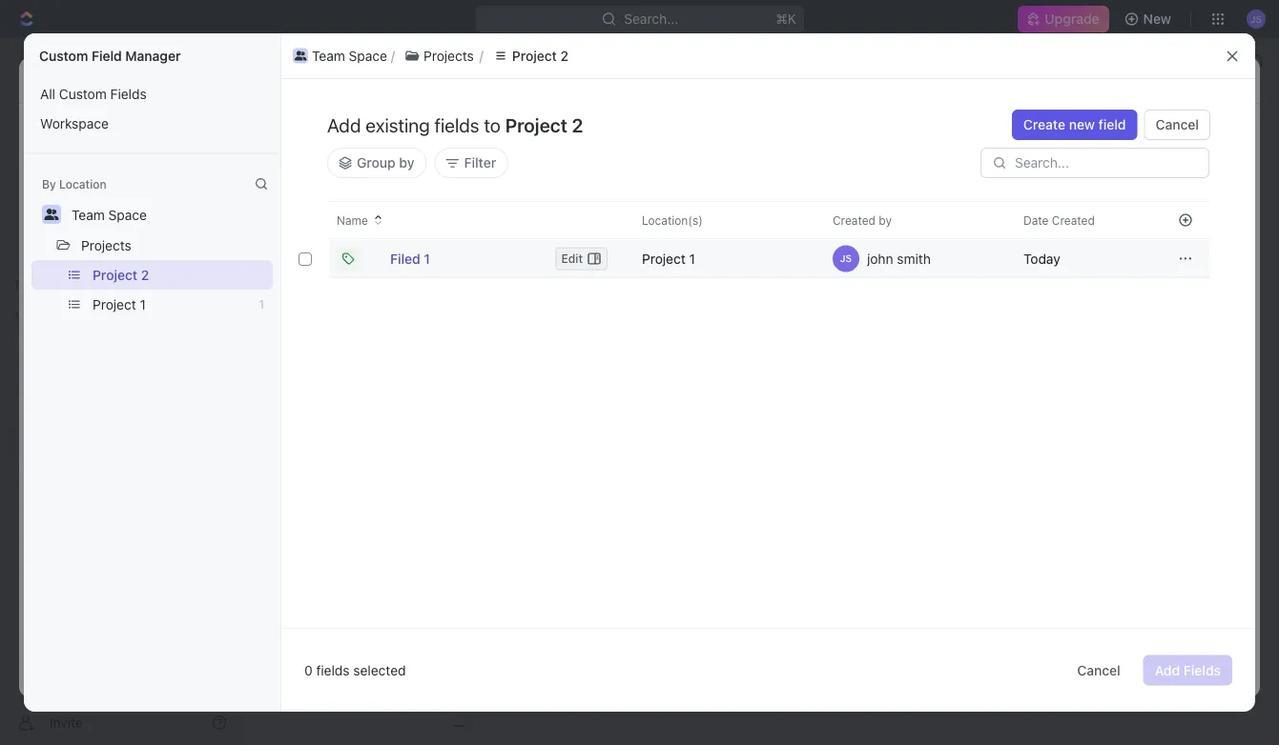 Task type: vqa. For each thing, say whether or not it's contained in the screenshot.
13 mins at the top right of page
yes



Task type: locate. For each thing, give the bounding box(es) containing it.
by inside column header
[[879, 214, 892, 227]]

dashboards link
[[8, 190, 235, 220]]

0 vertical spatial fields
[[110, 86, 147, 102]]

created up you at the right
[[833, 214, 876, 227]]

0 horizontal spatial created
[[833, 214, 876, 227]]

hide
[[1053, 177, 1082, 193], [486, 225, 511, 238]]

2 vertical spatial list
[[24, 260, 280, 320]]

/ right projects link
[[453, 53, 457, 69]]

1 horizontal spatial cancel
[[1156, 117, 1199, 133]]

1 vertical spatial team space
[[126, 72, 201, 88]]

1
[[424, 251, 430, 267], [689, 251, 695, 267], [140, 297, 146, 312], [259, 298, 264, 311]]

created
[[864, 182, 905, 196]]

1 vertical spatial cancel button
[[1066, 656, 1132, 686]]

by right the 'task'
[[957, 182, 970, 196]]

date created
[[1023, 214, 1095, 227]]

projects button up add existing fields to project 2 on the left top of page
[[395, 44, 483, 67]]

1 inside dropdown button
[[689, 251, 695, 267]]

add inside add fields button
[[1155, 663, 1180, 679]]

team space /
[[279, 53, 366, 69]]

custom up all
[[39, 48, 88, 64]]

1 vertical spatial custom
[[59, 86, 107, 102]]

0 horizontal spatial projects button
[[72, 230, 140, 260]]

fields right the 0
[[316, 663, 350, 679]]

space inside list
[[349, 48, 387, 63]]

list
[[289, 44, 1217, 67], [24, 79, 280, 138], [24, 260, 280, 320]]

all
[[40, 86, 55, 102]]

location(s) column header
[[615, 201, 810, 239]]

project 1 left description
[[93, 297, 146, 312]]

created this task by copying
[[860, 182, 1019, 196]]

0 vertical spatial list
[[289, 44, 1217, 67]]

cancel right field
[[1156, 117, 1199, 133]]

hide button
[[1030, 172, 1088, 198]]

1 vertical spatial fields
[[1184, 663, 1221, 679]]

selected
[[353, 663, 406, 679]]

1 horizontal spatial by
[[879, 214, 892, 227]]

1 horizontal spatial hide
[[1053, 177, 1082, 193]]

task
[[931, 182, 953, 196]]

search button
[[952, 172, 1027, 198]]

favorites button
[[8, 273, 73, 296]]

1 horizontal spatial team space link
[[255, 50, 359, 72]]

cancel button left send
[[1066, 656, 1132, 686]]

⌘k
[[775, 11, 796, 27]]

docs
[[46, 165, 77, 180]]

0 horizontal spatial team space button
[[63, 199, 155, 230]]

on
[[956, 73, 969, 87]]

Search tasks... text field
[[1042, 217, 1232, 246]]

project 1
[[642, 251, 695, 267], [93, 297, 146, 312]]

created right date
[[1052, 214, 1095, 227]]

0 vertical spatial fields
[[434, 114, 479, 136]]

project 1 button
[[630, 240, 798, 278]]

2 horizontal spatial by
[[957, 182, 970, 196]]

team space, , element
[[99, 71, 118, 90]]

0 horizontal spatial fields
[[110, 86, 147, 102]]

projects button
[[395, 44, 483, 67], [72, 230, 140, 260]]

fields up filter dropdown button
[[434, 114, 479, 136]]

by for group by
[[399, 155, 414, 171]]

add for add description
[[121, 310, 146, 326]]

1 vertical spatial list
[[24, 79, 280, 138]]

hide left (you
[[1053, 177, 1082, 193]]

press space to select this row. row containing project 1
[[615, 240, 1279, 279]]

task sidebar content section
[[801, 104, 1202, 698]]

team right user group image
[[312, 48, 345, 63]]

0 horizontal spatial by
[[399, 155, 414, 171]]

13 mins
[[1133, 228, 1174, 241]]

/ down team space /
[[278, 72, 282, 88]]

1 right the filed
[[424, 251, 430, 267]]

project
[[512, 48, 557, 63], [484, 53, 529, 69], [290, 72, 334, 88], [505, 114, 567, 136], [289, 114, 375, 145], [642, 251, 686, 267], [93, 267, 137, 283], [93, 297, 136, 312]]

mins
[[1149, 228, 1174, 241]]

column header
[[281, 201, 329, 239]]

by up changed
[[879, 214, 892, 227]]

from
[[950, 228, 975, 241]]

1 horizontal spatial created
[[910, 73, 953, 87]]

0 vertical spatial by
[[399, 155, 414, 171]]

board link
[[310, 172, 351, 198]]

project 1 down location(s)
[[642, 251, 695, 267]]

add inside add description button
[[121, 310, 146, 326]]

created left on
[[910, 73, 953, 87]]

custom up workspace
[[59, 86, 107, 102]]

team space button down location
[[63, 199, 155, 230]]

upgrade
[[1045, 11, 1099, 27]]

add existing fields to project 2
[[327, 114, 583, 136]]

list containing team space
[[289, 44, 1217, 67]]

project 2 button
[[483, 44, 578, 67], [84, 260, 273, 290]]

0 vertical spatial project 1
[[642, 251, 695, 267]]

new
[[1069, 117, 1095, 133]]

(you
[[1087, 182, 1112, 196]]

task
[[1170, 123, 1199, 138]]

description
[[149, 310, 218, 326]]

0 horizontal spatial project 2 button
[[84, 260, 273, 290]]

grid
[[281, 201, 1279, 623]]

field
[[92, 48, 122, 64]]

home link
[[8, 93, 235, 123]]

manager
[[125, 48, 181, 64]]

js
[[840, 253, 852, 264]]

have
[[873, 197, 900, 211]]

1 vertical spatial project 2 button
[[84, 260, 273, 290]]

status
[[913, 228, 947, 241]]

0 vertical spatial custom
[[39, 48, 88, 64]]

1 horizontal spatial team space button
[[289, 44, 391, 67]]

2 horizontal spatial /
[[453, 53, 457, 69]]

hide inside button
[[486, 225, 511, 238]]

tree inside sidebar navigation
[[8, 332, 235, 589]]

created inside column header
[[833, 214, 876, 227]]

1 vertical spatial team space button
[[63, 199, 155, 230]]

0 vertical spatial cancel button
[[1144, 110, 1210, 140]]

projects button down dashboards link
[[72, 230, 140, 260]]

team space up / project 2
[[312, 48, 387, 63]]

team space up status
[[72, 207, 147, 223]]

team space button up / project 2
[[289, 44, 391, 67]]

send button
[[1127, 648, 1182, 678]]

1 horizontal spatial projects button
[[395, 44, 483, 67]]

1 down location(s)
[[689, 251, 695, 267]]

share
[[1028, 72, 1064, 88]]

don't
[[840, 197, 870, 211]]

dates
[[535, 228, 571, 244]]

2 horizontal spatial to
[[993, 228, 1007, 241]]

hide inside dropdown button
[[1053, 177, 1082, 193]]

1 vertical spatial by
[[957, 182, 970, 196]]

smith
[[897, 251, 931, 267]]

space
[[349, 48, 387, 63], [315, 53, 354, 69], [163, 72, 201, 88], [108, 207, 147, 223]]

project 2 link down team space /
[[290, 72, 345, 88]]

by for created by
[[879, 214, 892, 227]]

name row
[[281, 201, 619, 239]]

date
[[1023, 214, 1049, 227]]

/ left projects link
[[362, 53, 366, 69]]

cancel left send button
[[1077, 663, 1121, 679]]

created
[[910, 73, 953, 87], [833, 214, 876, 227], [1052, 214, 1095, 227]]

today
[[1023, 251, 1060, 267]]

1 vertical spatial cancel
[[1077, 663, 1121, 679]]

0 horizontal spatial /
[[278, 72, 282, 88]]

1 right description
[[259, 298, 264, 311]]

cancel
[[1156, 117, 1199, 133], [1077, 663, 1121, 679]]

show
[[383, 225, 414, 238]]

projects up existing
[[394, 53, 444, 69]]

tree
[[8, 332, 235, 589]]

1 horizontal spatial project 2 button
[[483, 44, 578, 67]]

2 vertical spatial by
[[879, 214, 892, 227]]

by
[[399, 155, 414, 171], [957, 182, 970, 196], [879, 214, 892, 227]]

access)
[[903, 197, 946, 211]]

by inside button
[[399, 155, 414, 171]]

/ for / project 2
[[278, 72, 282, 88]]

fields right send button
[[1184, 663, 1221, 679]]

row
[[615, 201, 1279, 239]]

nov
[[973, 73, 994, 87]]

project 2 link
[[460, 50, 546, 72], [290, 72, 345, 88]]

0 horizontal spatial team space link
[[126, 72, 201, 88]]

team space button
[[289, 44, 391, 67], [63, 199, 155, 230]]

existing
[[366, 114, 430, 136]]

action items button
[[252, 371, 355, 405]]

1 vertical spatial hide
[[486, 225, 511, 238]]

projects
[[423, 48, 474, 63], [394, 53, 444, 69], [81, 238, 131, 253]]

space up / project 2
[[315, 53, 354, 69]]

0 vertical spatial cancel
[[1156, 117, 1199, 133]]

0 vertical spatial hide
[[1053, 177, 1082, 193]]

press space to select this row. row containing filed 1
[[281, 240, 615, 279]]

list containing all custom fields
[[24, 79, 280, 138]]

filter
[[464, 155, 496, 171]]

team down manager
[[126, 72, 159, 88]]

project 2 link up add existing fields to project 2 on the left top of page
[[460, 50, 546, 72]]

hide down the calendar
[[486, 225, 511, 238]]

0 vertical spatial team space
[[312, 48, 387, 63]]

by inside task sidebar content section
[[957, 182, 970, 196]]

0 horizontal spatial cancel
[[1077, 663, 1121, 679]]

sidebar navigation
[[0, 38, 243, 746]]

1 horizontal spatial cancel button
[[1144, 110, 1210, 140]]

user group image
[[295, 51, 306, 61]]

add fields
[[1155, 663, 1221, 679]]

team space down manager
[[126, 72, 201, 88]]

docs link
[[8, 157, 235, 188]]

add inside add task button
[[1141, 123, 1167, 138]]

team space
[[312, 48, 387, 63], [126, 72, 201, 88], [72, 207, 147, 223]]

add description
[[121, 310, 218, 326]]

1 horizontal spatial fields
[[1184, 663, 1221, 679]]

1 horizontal spatial /
[[362, 53, 366, 69]]

project 2
[[512, 48, 569, 63], [484, 53, 541, 69], [289, 114, 402, 145], [93, 267, 149, 283]]

show closed button
[[360, 220, 462, 243]]

cancel button right field
[[1144, 110, 1210, 140]]

1 horizontal spatial project 1
[[642, 251, 695, 267]]

1 vertical spatial project 1
[[93, 297, 146, 312]]

press space to select this row. row
[[281, 240, 615, 279], [615, 240, 1279, 279], [1162, 240, 1209, 279]]

grid containing filed 1
[[281, 201, 1279, 623]]

0 horizontal spatial cancel button
[[1066, 656, 1132, 686]]

by up list on the left of page
[[399, 155, 414, 171]]

1 horizontal spatial fields
[[434, 114, 479, 136]]

search...
[[624, 11, 678, 27]]

inbox link
[[8, 125, 235, 155]]

space right user group image
[[349, 48, 387, 63]]

0 horizontal spatial hide
[[486, 225, 511, 238]]

search
[[977, 177, 1021, 193]]

fields up workspace button
[[110, 86, 147, 102]]

1 vertical spatial fields
[[316, 663, 350, 679]]

workspace
[[40, 115, 109, 131]]

/ for /
[[453, 53, 457, 69]]



Task type: describe. For each thing, give the bounding box(es) containing it.
field
[[1098, 117, 1126, 133]]

upgrade link
[[1018, 6, 1109, 32]]

list
[[386, 177, 409, 193]]

projects link
[[370, 50, 449, 72]]

0 horizontal spatial project 2 link
[[290, 72, 345, 88]]

0 vertical spatial team space button
[[289, 44, 391, 67]]

/ project 2
[[278, 72, 345, 88]]

created for created by
[[833, 214, 876, 227]]

add for add task
[[1141, 123, 1167, 138]]

add for add existing fields to project 2
[[327, 114, 361, 136]]

board
[[314, 177, 351, 193]]

invite
[[50, 715, 83, 731]]

1 horizontal spatial to
[[484, 114, 501, 136]]

2 vertical spatial team space
[[72, 207, 147, 223]]

13
[[1133, 228, 1146, 241]]

1 left description
[[140, 297, 146, 312]]

1 vertical spatial projects button
[[72, 230, 140, 260]]

send
[[1138, 655, 1170, 671]]

by
[[42, 177, 56, 191]]

to inside task sidebar content section
[[993, 228, 1007, 241]]

you
[[840, 228, 860, 241]]

space down manager
[[163, 72, 201, 88]]

create
[[1023, 117, 1065, 133]]

add fields button
[[1143, 656, 1232, 686]]

status
[[90, 228, 130, 244]]

action items
[[259, 379, 348, 397]]

filed 1
[[390, 251, 430, 267]]

projects up add existing fields to project 2 on the left top of page
[[423, 48, 474, 63]]

name
[[337, 214, 368, 227]]

group by
[[357, 155, 414, 171]]

changed
[[864, 228, 910, 241]]

projects down dashboards link
[[81, 238, 131, 253]]

1 inside button
[[424, 251, 430, 267]]

by location
[[42, 177, 107, 191]]

customize button
[[1092, 172, 1189, 198]]

user group image
[[20, 374, 34, 385]]

Search... text field
[[1015, 155, 1198, 171]]

action
[[259, 379, 305, 397]]

group by button
[[327, 148, 427, 178]]

add task button
[[1130, 115, 1210, 146]]

17
[[997, 73, 1009, 87]]

add for add fields
[[1155, 663, 1180, 679]]

filed
[[390, 251, 420, 267]]

created for created on nov 17
[[910, 73, 953, 87]]

customize
[[1117, 177, 1184, 193]]

all custom fields
[[40, 86, 147, 102]]

space up status
[[108, 207, 147, 223]]

items
[[308, 379, 348, 397]]

john smith
[[867, 251, 931, 267]]

0 vertical spatial project 2 button
[[483, 44, 578, 67]]

0
[[304, 663, 313, 679]]

edit button
[[556, 248, 608, 270]]

fields inside all custom fields button
[[110, 86, 147, 102]]

add description button
[[91, 303, 730, 334]]

inbox
[[46, 132, 79, 148]]

group by button
[[327, 148, 427, 178]]

0 fields selected
[[304, 663, 406, 679]]

favorites
[[15, 278, 66, 291]]

0 vertical spatial projects button
[[395, 44, 483, 67]]

closed
[[417, 225, 453, 238]]

team up status
[[72, 207, 105, 223]]

custom inside button
[[59, 86, 107, 102]]

#8678g9yju (you don't have access)
[[840, 182, 1112, 211]]

project inside dropdown button
[[642, 251, 686, 267]]

open
[[1018, 228, 1051, 241]]

copying
[[973, 182, 1016, 196]]

this
[[908, 182, 928, 196]]

0 horizontal spatial fields
[[316, 663, 350, 679]]

0 horizontal spatial to
[[374, 228, 387, 244]]

workspace button
[[31, 109, 273, 138]]

created by column header
[[806, 201, 1001, 239]]

show closed
[[383, 225, 453, 238]]

add task
[[1141, 123, 1199, 138]]

created on nov 17
[[910, 73, 1009, 87]]

filed 1 button
[[388, 244, 442, 274]]

name column header
[[329, 201, 619, 239]]

row containing location(s)
[[615, 201, 1279, 239]]

dashboards
[[46, 197, 120, 213]]

create new field
[[1023, 117, 1126, 133]]

#8678g9yju
[[1019, 182, 1084, 196]]

project 1 inside dropdown button
[[642, 251, 695, 267]]

location
[[59, 177, 107, 191]]

Edit task name text field
[[84, 165, 736, 201]]

team space inside list
[[312, 48, 387, 63]]

new button
[[1117, 4, 1183, 34]]

john
[[867, 251, 893, 267]]

edit
[[561, 252, 583, 266]]

1 horizontal spatial project 2 link
[[460, 50, 546, 72]]

group
[[357, 155, 396, 171]]

2 horizontal spatial created
[[1052, 214, 1095, 227]]

list link
[[383, 172, 409, 198]]

created by
[[833, 214, 892, 227]]

share button
[[1017, 65, 1076, 95]]

assigned to
[[312, 228, 387, 244]]

home
[[46, 100, 82, 115]]

calendar link
[[441, 172, 501, 198]]

changed status from
[[860, 228, 978, 241]]

0 horizontal spatial project 1
[[93, 297, 146, 312]]

list containing project 2
[[24, 260, 280, 320]]

custom field manager
[[39, 48, 181, 64]]

new
[[1143, 11, 1171, 27]]

hide button
[[478, 220, 519, 243]]

filter button
[[434, 148, 509, 178]]

calendar
[[445, 177, 501, 193]]

all custom fields button
[[31, 79, 273, 109]]

team up / project 2
[[279, 53, 312, 69]]

fields inside add fields button
[[1184, 663, 1221, 679]]



